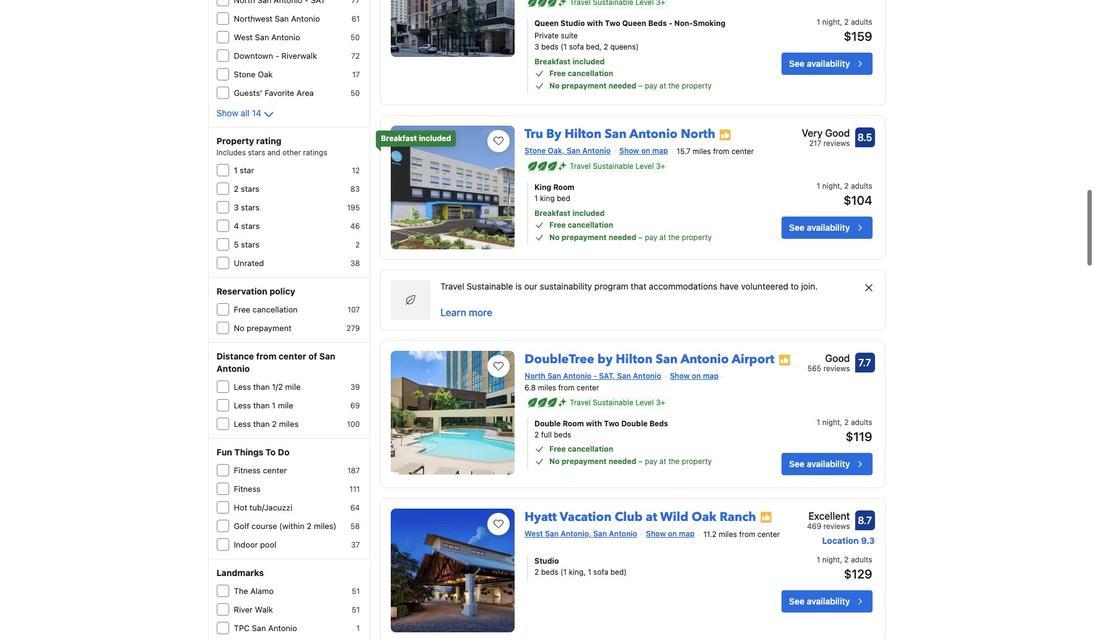 Task type: locate. For each thing, give the bounding box(es) containing it.
doubletree by hilton san antonio airport link
[[525, 346, 775, 368]]

no prepayment needed – pay at the property down queens)
[[550, 81, 712, 90]]

mile for less than 1 mile
[[278, 401, 293, 411]]

0 horizontal spatial studio
[[535, 557, 559, 566]]

hot tub/jacuzzi
[[234, 503, 293, 513]]

property
[[217, 136, 254, 146]]

on down doubletree by hilton san antonio airport
[[692, 372, 701, 381]]

2 level from the top
[[636, 398, 654, 407]]

hilton
[[565, 126, 602, 142], [616, 351, 653, 368]]

the for $159
[[669, 81, 680, 90]]

1 vertical spatial mile
[[278, 401, 293, 411]]

map
[[653, 146, 668, 155], [703, 372, 719, 381], [679, 530, 695, 539]]

travel sustainable level 3+ for by
[[570, 162, 666, 171]]

1 vertical spatial show on map
[[670, 372, 719, 381]]

0 vertical spatial hilton
[[565, 126, 602, 142]]

and
[[267, 148, 280, 157]]

queen up private
[[535, 19, 559, 28]]

sustainable down tru by hilton san antonio north
[[593, 162, 634, 171]]

1 horizontal spatial sofa
[[594, 568, 609, 577]]

1 3+ from the top
[[656, 162, 666, 171]]

2 vertical spatial pay
[[645, 457, 658, 466]]

excellent element
[[807, 509, 850, 524]]

1 adults from the top
[[851, 17, 873, 27]]

2 vertical spatial than
[[253, 419, 270, 429]]

4 stars
[[234, 221, 260, 231]]

0 vertical spatial studio
[[561, 19, 585, 28]]

0 vertical spatial level
[[636, 162, 654, 171]]

very good element
[[802, 126, 850, 141]]

– down queens)
[[639, 81, 643, 90]]

needed for $159
[[609, 81, 637, 90]]

2 , from the top
[[840, 181, 843, 191]]

see availability link down 1 night , 2 adults $119
[[782, 453, 873, 476]]

2 vertical spatial beds
[[541, 568, 559, 577]]

adults up $119
[[851, 418, 873, 427]]

1 horizontal spatial map
[[679, 530, 695, 539]]

2 night from the top
[[823, 181, 840, 191]]

50
[[351, 33, 360, 42], [351, 89, 360, 98]]

0 horizontal spatial hilton
[[565, 126, 602, 142]]

– up the that
[[639, 233, 643, 242]]

see availability for tru by hilton san antonio north
[[789, 222, 850, 233]]

stone up "guests'"
[[234, 69, 256, 79]]

tub/jacuzzi
[[250, 503, 293, 513]]

queen up queens)
[[622, 19, 647, 28]]

show down hyatt vacation club at wild oak ranch
[[646, 530, 666, 539]]

on for airport
[[692, 372, 701, 381]]

1 horizontal spatial -
[[594, 372, 597, 381]]

san right of
[[319, 351, 335, 362]]

– down double room with two double beds link
[[639, 457, 643, 466]]

3 than from the top
[[253, 419, 270, 429]]

3 see availability link from the top
[[782, 453, 873, 476]]

good right "565"
[[825, 353, 850, 364]]

pay up tru by hilton san antonio north link
[[645, 81, 658, 90]]

san down hyatt
[[545, 530, 559, 539]]

stone down tru at the top of page
[[525, 146, 546, 155]]

3 stars
[[234, 203, 260, 212]]

0 vertical spatial (1
[[561, 42, 567, 51]]

3+ for airport
[[656, 398, 666, 407]]

west down 'northwest'
[[234, 32, 253, 42]]

tru by hilton san antonio north image
[[391, 126, 515, 250]]

pay down double room with two double beds link
[[645, 457, 658, 466]]

riverwalk
[[281, 51, 317, 61]]

antonio up riverwalk
[[291, 14, 320, 24]]

- left sat,
[[594, 372, 597, 381]]

2 availability from the top
[[807, 222, 850, 233]]

center left of
[[279, 351, 306, 362]]

0 vertical spatial oak
[[258, 69, 273, 79]]

suite
[[561, 31, 578, 40]]

1 inside "1 night , 2 adults $159"
[[817, 17, 820, 27]]

0 vertical spatial no prepayment needed – pay at the property
[[550, 81, 712, 90]]

1 no prepayment needed – pay at the property from the top
[[550, 81, 712, 90]]

less down less than 1 mile
[[234, 419, 251, 429]]

1 inside 1 night , 2 adults $129
[[817, 556, 820, 565]]

have
[[720, 281, 739, 292]]

2 left full
[[535, 430, 539, 440]]

1 inside 1 night , 2 adults $119
[[817, 418, 820, 427]]

2 vertical spatial –
[[639, 457, 643, 466]]

see
[[789, 58, 805, 69], [789, 222, 805, 233], [789, 459, 805, 469], [789, 596, 805, 607]]

, for hyatt vacation club at wild oak ranch
[[840, 556, 843, 565]]

2 fitness from the top
[[234, 484, 261, 494]]

location 9.3
[[822, 536, 875, 546]]

two up queens)
[[605, 19, 620, 28]]

2 51 from the top
[[352, 606, 360, 615]]

1 , from the top
[[840, 17, 843, 27]]

1 inside 1 king bed breakfast included
[[535, 194, 538, 203]]

187
[[348, 467, 360, 476]]

0 vertical spatial less
[[234, 382, 251, 392]]

level up double room with two double beds link
[[636, 398, 654, 407]]

0 vertical spatial north
[[681, 126, 716, 142]]

195
[[347, 203, 360, 212]]

2 vertical spatial needed
[[609, 457, 637, 466]]

course
[[252, 522, 277, 532]]

queen studio with two queen beds - non-smoking
[[535, 19, 726, 28]]

property for $104
[[682, 233, 712, 242]]

1 vertical spatial stone
[[525, 146, 546, 155]]

show for tru
[[620, 146, 639, 155]]

0 horizontal spatial north
[[525, 372, 546, 381]]

2 horizontal spatial -
[[669, 19, 673, 28]]

217
[[809, 139, 822, 148]]

1 vertical spatial this property is part of our preferred partner program. it's committed to providing excellent service and good value. it'll pay us a higher commission if you make a booking. image
[[779, 354, 791, 366]]

adults inside 1 night , 2 adults $119
[[851, 418, 873, 427]]

travel sustainable level 3+ for by
[[570, 398, 666, 407]]

1 50 from the top
[[351, 33, 360, 42]]

1 travel sustainable level 3+ from the top
[[570, 162, 666, 171]]

2 vertical spatial property
[[682, 457, 712, 466]]

1 vertical spatial fitness
[[234, 484, 261, 494]]

less up less than 2 miles
[[234, 401, 251, 411]]

1 vertical spatial included
[[419, 134, 451, 143]]

adults up $129
[[851, 556, 873, 565]]

tpc san antonio
[[234, 624, 297, 634]]

than for 1/2
[[253, 382, 270, 392]]

1 the from the top
[[669, 81, 680, 90]]

3 night from the top
[[823, 418, 840, 427]]

included inside 1 king bed breakfast included
[[573, 209, 605, 218]]

1 needed from the top
[[609, 81, 637, 90]]

2 than from the top
[[253, 401, 270, 411]]

0 vertical spatial than
[[253, 382, 270, 392]]

sofa inside private suite 3 beds (1 sofa bed, 2 queens) breakfast included
[[569, 42, 584, 51]]

2 needed from the top
[[609, 233, 637, 242]]

indoor pool
[[234, 540, 276, 550]]

miles
[[693, 147, 711, 156], [538, 383, 556, 393], [279, 419, 299, 429], [719, 530, 737, 539]]

antonio up 6.8 miles from center
[[563, 372, 592, 381]]

oak up 11.2
[[692, 509, 717, 526]]

1 vertical spatial good
[[825, 353, 850, 364]]

room for by
[[563, 419, 584, 429]]

2 horizontal spatial on
[[692, 372, 701, 381]]

with up bed,
[[587, 19, 603, 28]]

1 less from the top
[[234, 382, 251, 392]]

4 adults from the top
[[851, 556, 873, 565]]

no prepayment needed – pay at the property for $104
[[550, 233, 712, 242]]

2 vertical spatial no prepayment needed – pay at the property
[[550, 457, 712, 466]]

private suite 3 beds (1 sofa bed, 2 queens) breakfast included
[[535, 31, 639, 66]]

1 vertical spatial 3
[[234, 203, 239, 212]]

golf course (within 2 miles)
[[234, 522, 337, 532]]

3 up 4
[[234, 203, 239, 212]]

room up 2 full beds
[[563, 419, 584, 429]]

3 see availability from the top
[[789, 459, 850, 469]]

- inside queen studio with two queen beds - non-smoking link
[[669, 19, 673, 28]]

0 horizontal spatial on
[[641, 146, 651, 155]]

less for less than 1/2 mile
[[234, 382, 251, 392]]

2 pay from the top
[[645, 233, 658, 242]]

beds down private
[[541, 42, 559, 51]]

studio up suite
[[561, 19, 585, 28]]

fitness up hot
[[234, 484, 261, 494]]

2 inside studio 2 beds (1 king, 1 sofa bed)
[[535, 568, 539, 577]]

1 vertical spatial (1
[[561, 568, 567, 577]]

3 no prepayment needed – pay at the property from the top
[[550, 457, 712, 466]]

4 see from the top
[[789, 596, 805, 607]]

0 vertical spatial this property is part of our preferred partner program. it's committed to providing excellent service and good value. it'll pay us a higher commission if you make a booking. image
[[719, 129, 732, 141]]

1 vertical spatial studio
[[535, 557, 559, 566]]

0 vertical spatial on
[[641, 146, 651, 155]]

night
[[823, 17, 840, 27], [823, 181, 840, 191], [823, 418, 840, 427], [823, 556, 840, 565]]

excellent
[[809, 511, 850, 522]]

0 horizontal spatial stone
[[234, 69, 256, 79]]

see availability link for tru by hilton san antonio north
[[782, 217, 873, 239]]

1 for 1 night , 2 adults $104
[[817, 181, 820, 191]]

see availability link down 1 night , 2 adults $129
[[782, 591, 873, 613]]

2 queen from the left
[[622, 19, 647, 28]]

reservation
[[217, 286, 267, 297]]

from down ranch
[[739, 530, 756, 539]]

0 vertical spatial reviews
[[824, 139, 850, 148]]

, for tru by hilton san antonio north
[[840, 181, 843, 191]]

–
[[639, 81, 643, 90], [639, 233, 643, 242], [639, 457, 643, 466]]

pay for $104
[[645, 233, 658, 242]]

2 down 1 star
[[234, 184, 239, 194]]

, inside 1 night , 2 adults $104
[[840, 181, 843, 191]]

0 vertical spatial breakfast
[[535, 57, 571, 66]]

beds inside studio 2 beds (1 king, 1 sofa bed)
[[541, 568, 559, 577]]

see availability for hyatt vacation club at wild oak ranch
[[789, 596, 850, 607]]

stars
[[248, 148, 265, 157], [241, 184, 259, 194], [241, 203, 260, 212], [241, 221, 260, 231], [241, 240, 260, 250]]

1 51 from the top
[[352, 587, 360, 597]]

very
[[802, 128, 823, 139]]

39
[[351, 383, 360, 392]]

show down doubletree by hilton san antonio airport
[[670, 372, 690, 381]]

0 horizontal spatial double
[[535, 419, 561, 429]]

on for north
[[641, 146, 651, 155]]

1 fitness from the top
[[234, 466, 261, 476]]

1 horizontal spatial west
[[525, 530, 543, 539]]

availability for tru by hilton san antonio north
[[807, 222, 850, 233]]

this property is part of our preferred partner program. it's committed to providing excellent service and good value. it'll pay us a higher commission if you make a booking. image for hyatt vacation club at wild oak ranch
[[760, 512, 773, 524]]

two inside double room with two double beds link
[[604, 419, 620, 429]]

– for $159
[[639, 81, 643, 90]]

0 vertical spatial beds
[[541, 42, 559, 51]]

see availability link down 1 night , 2 adults $104 at the top right of the page
[[782, 217, 873, 239]]

1 vertical spatial breakfast
[[381, 134, 417, 143]]

no up by
[[550, 81, 560, 90]]

1 good from the top
[[825, 128, 850, 139]]

reviews
[[824, 139, 850, 148], [824, 364, 850, 374], [824, 522, 850, 531]]

1 see from the top
[[789, 58, 805, 69]]

2 vertical spatial show on map
[[646, 530, 695, 539]]

1 vertical spatial map
[[703, 372, 719, 381]]

1 horizontal spatial north
[[681, 126, 716, 142]]

free down reservation
[[234, 305, 250, 315]]

2 left miles)
[[307, 522, 312, 532]]

sustainable for tru
[[593, 162, 634, 171]]

night inside "1 night , 2 adults $159"
[[823, 17, 840, 27]]

0 vertical spatial good
[[825, 128, 850, 139]]

0 horizontal spatial map
[[653, 146, 668, 155]]

cancellation down 1 king bed breakfast included
[[568, 220, 613, 230]]

with for $159
[[587, 19, 603, 28]]

50 for area
[[351, 89, 360, 98]]

cancellation
[[568, 69, 613, 78], [568, 220, 613, 230], [253, 305, 298, 315], [568, 445, 613, 454]]

2 stars
[[234, 184, 259, 194]]

1 for 1 night , 2 adults $119
[[817, 418, 820, 427]]

travel down stone oak, san antonio
[[570, 162, 591, 171]]

good element
[[808, 351, 850, 366]]

than for 2
[[253, 419, 270, 429]]

2 travel sustainable level 3+ from the top
[[570, 398, 666, 407]]

adults inside 1 night , 2 adults $129
[[851, 556, 873, 565]]

two
[[605, 19, 620, 28], [604, 419, 620, 429]]

2 – from the top
[[639, 233, 643, 242]]

1 vertical spatial travel sustainable level 3+
[[570, 398, 666, 407]]

1 – from the top
[[639, 81, 643, 90]]

, inside 1 night , 2 adults $119
[[840, 418, 843, 427]]

0 vertical spatial show on map
[[620, 146, 668, 155]]

0 vertical spatial map
[[653, 146, 668, 155]]

from
[[713, 147, 730, 156], [256, 351, 277, 362], [558, 383, 575, 393], [739, 530, 756, 539]]

hot
[[234, 503, 247, 513]]

stone
[[234, 69, 256, 79], [525, 146, 546, 155]]

show on map for oak
[[646, 530, 695, 539]]

4 see availability from the top
[[789, 596, 850, 607]]

2 vertical spatial breakfast
[[535, 209, 571, 218]]

1 vertical spatial -
[[275, 51, 279, 61]]

0 vertical spatial the
[[669, 81, 680, 90]]

1 vertical spatial sofa
[[594, 568, 609, 577]]

1 vertical spatial less
[[234, 401, 251, 411]]

stars for 2 stars
[[241, 184, 259, 194]]

2 up $129
[[845, 556, 849, 565]]

0 horizontal spatial sofa
[[569, 42, 584, 51]]

room up bed
[[553, 183, 575, 192]]

reviews right "565"
[[824, 364, 850, 374]]

2 no prepayment needed – pay at the property from the top
[[550, 233, 712, 242]]

queens)
[[610, 42, 639, 51]]

good inside very good 217 reviews
[[825, 128, 850, 139]]

policy
[[270, 286, 295, 297]]

1 availability from the top
[[807, 58, 850, 69]]

1 for 1 night , 2 adults $129
[[817, 556, 820, 565]]

availability down 1 night , 2 adults $129
[[807, 596, 850, 607]]

8.5
[[858, 132, 873, 143]]

1 vertical spatial than
[[253, 401, 270, 411]]

3 availability from the top
[[807, 459, 850, 469]]

adults inside 1 night , 2 adults $104
[[851, 181, 873, 191]]

sustainable
[[593, 162, 634, 171], [467, 281, 513, 292], [593, 398, 634, 407]]

1 see availability from the top
[[789, 58, 850, 69]]

1 property from the top
[[682, 81, 712, 90]]

san right tpc
[[252, 624, 266, 634]]

4 , from the top
[[840, 556, 843, 565]]

northwest san antonio
[[234, 14, 320, 24]]

show left all on the top left
[[217, 108, 238, 118]]

38
[[351, 259, 360, 268]]

west for west san antonio, san antonio
[[525, 530, 543, 539]]

0 vertical spatial sofa
[[569, 42, 584, 51]]

map for north
[[653, 146, 668, 155]]

stars down star
[[241, 184, 259, 194]]

reviews for excellent
[[824, 522, 850, 531]]

58
[[351, 522, 360, 532]]

from for doubletree by hilton san antonio airport
[[558, 383, 575, 393]]

3 reviews from the top
[[824, 522, 850, 531]]

1 for 1 night , 2 adults $159
[[817, 17, 820, 27]]

1 vertical spatial the
[[669, 233, 680, 242]]

2 see availability link from the top
[[782, 217, 873, 239]]

antonio down the 'distance'
[[217, 364, 250, 374]]

2 3+ from the top
[[656, 398, 666, 407]]

adults for hyatt vacation club at wild oak ranch
[[851, 556, 873, 565]]

see availability down 1 night , 2 adults $129
[[789, 596, 850, 607]]

2 less from the top
[[234, 401, 251, 411]]

night inside 1 night , 2 adults $119
[[823, 418, 840, 427]]

guests' favorite area
[[234, 88, 314, 98]]

scored 8.5 element
[[855, 128, 875, 147]]

good
[[825, 128, 850, 139], [825, 353, 850, 364]]

see availability down "1 night , 2 adults $159"
[[789, 58, 850, 69]]

1 horizontal spatial stone
[[525, 146, 546, 155]]

reviews up location
[[824, 522, 850, 531]]

map for oak
[[679, 530, 695, 539]]

bed)
[[611, 568, 627, 577]]

2 inside 1 night , 2 adults $129
[[845, 556, 849, 565]]

2 vertical spatial included
[[573, 209, 605, 218]]

2 adults from the top
[[851, 181, 873, 191]]

see availability link
[[782, 53, 873, 75], [782, 217, 873, 239], [782, 453, 873, 476], [782, 591, 873, 613]]

see for doubletree by hilton san antonio airport
[[789, 459, 805, 469]]

center right 15.7
[[732, 147, 754, 156]]

stars right 4
[[241, 221, 260, 231]]

(within
[[279, 522, 305, 532]]

doubletree
[[525, 351, 595, 368]]

learn more link
[[433, 298, 500, 328]]

room for by
[[553, 183, 575, 192]]

1 horizontal spatial 3
[[535, 42, 539, 51]]

beds for 2
[[554, 430, 571, 440]]

1 level from the top
[[636, 162, 654, 171]]

pool
[[260, 540, 276, 550]]

center for tru by hilton san antonio north
[[732, 147, 754, 156]]

4 availability from the top
[[807, 596, 850, 607]]

than
[[253, 382, 270, 392], [253, 401, 270, 411], [253, 419, 270, 429]]

1 vertical spatial sustainable
[[467, 281, 513, 292]]

stone for stone oak, san antonio
[[525, 146, 546, 155]]

0 horizontal spatial west
[[234, 32, 253, 42]]

0 vertical spatial -
[[669, 19, 673, 28]]

hilton up stone oak, san antonio
[[565, 126, 602, 142]]

1 horizontal spatial double
[[621, 419, 648, 429]]

0 vertical spatial pay
[[645, 81, 658, 90]]

full
[[541, 430, 552, 440]]

on down tru by hilton san antonio north
[[641, 146, 651, 155]]

61
[[352, 14, 360, 24]]

2 see from the top
[[789, 222, 805, 233]]

1 than from the top
[[253, 382, 270, 392]]

1 vertical spatial beds
[[554, 430, 571, 440]]

scored 7.7 element
[[855, 353, 875, 373]]

2 down less than 1 mile
[[272, 419, 277, 429]]

than up less than 2 miles
[[253, 401, 270, 411]]

2 50 from the top
[[351, 89, 360, 98]]

no prepayment needed – pay at the property down double room with two double beds link
[[550, 457, 712, 466]]

3 – from the top
[[639, 457, 643, 466]]

1 reviews from the top
[[824, 139, 850, 148]]

this property is part of our preferred partner program. it's committed to providing excellent service and good value. it'll pay us a higher commission if you make a booking. image
[[719, 129, 732, 141], [779, 354, 791, 366]]

adults inside "1 night , 2 adults $159"
[[851, 17, 873, 27]]

this property is part of our preferred partner program. it's committed to providing excellent service and good value. it'll pay us a higher commission if you make a booking. image
[[719, 129, 732, 141], [779, 354, 791, 366], [760, 512, 773, 524], [760, 512, 773, 524]]

0 horizontal spatial this property is part of our preferred partner program. it's committed to providing excellent service and good value. it'll pay us a higher commission if you make a booking. image
[[719, 129, 732, 141]]

1 vertical spatial hilton
[[616, 351, 653, 368]]

0 vertical spatial stone
[[234, 69, 256, 79]]

1 vertical spatial 51
[[352, 606, 360, 615]]

3 property from the top
[[682, 457, 712, 466]]

reviews inside excellent 469 reviews
[[824, 522, 850, 531]]

(1 left the king,
[[561, 568, 567, 577]]

mile for less than 1/2 mile
[[285, 382, 301, 392]]

north up 15.7
[[681, 126, 716, 142]]

2 horizontal spatial map
[[703, 372, 719, 381]]

1 vertical spatial west
[[525, 530, 543, 539]]

adults for tru by hilton san antonio north
[[851, 181, 873, 191]]

travel down 6.8 miles from center
[[570, 398, 591, 407]]

2 vertical spatial reviews
[[824, 522, 850, 531]]

see availability down 1 night , 2 adults $104 at the top right of the page
[[789, 222, 850, 233]]

learn
[[441, 307, 466, 318]]

hyatt vacation club at wild oak ranch image
[[391, 509, 515, 633]]

2 vertical spatial on
[[668, 530, 677, 539]]

0 vertical spatial west
[[234, 32, 253, 42]]

3 adults from the top
[[851, 418, 873, 427]]

property
[[682, 81, 712, 90], [682, 233, 712, 242], [682, 457, 712, 466]]

(1
[[561, 42, 567, 51], [561, 568, 567, 577]]

0 vertical spatial included
[[573, 57, 605, 66]]

2 vertical spatial map
[[679, 530, 695, 539]]

oak
[[258, 69, 273, 79], [692, 509, 717, 526]]

1/2
[[272, 382, 283, 392]]

night inside 1 night , 2 adults $104
[[823, 181, 840, 191]]

1 vertical spatial room
[[563, 419, 584, 429]]

than left 1/2
[[253, 382, 270, 392]]

stars right 5 on the left
[[241, 240, 260, 250]]

adults
[[851, 17, 873, 27], [851, 181, 873, 191], [851, 418, 873, 427], [851, 556, 873, 565]]

- down west san antonio
[[275, 51, 279, 61]]

from down north san antonio - sat, san antonio
[[558, 383, 575, 393]]

availability for hyatt vacation club at wild oak ranch
[[807, 596, 850, 607]]

king room link
[[535, 182, 744, 193]]

3 less from the top
[[234, 419, 251, 429]]

1 night from the top
[[823, 17, 840, 27]]

sofa down suite
[[569, 42, 584, 51]]

1 horizontal spatial this property is part of our preferred partner program. it's committed to providing excellent service and good value. it'll pay us a higher commission if you make a booking. image
[[779, 354, 791, 366]]

1 pay from the top
[[645, 81, 658, 90]]

1 inside 1 night , 2 adults $104
[[817, 181, 820, 191]]

than for 1
[[253, 401, 270, 411]]

2 vertical spatial sustainable
[[593, 398, 634, 407]]

6.8
[[525, 383, 536, 393]]

included inside private suite 3 beds (1 sofa bed, 2 queens) breakfast included
[[573, 57, 605, 66]]

miles for tru by hilton san antonio north
[[693, 147, 711, 156]]

2 the from the top
[[669, 233, 680, 242]]

pay up the that
[[645, 233, 658, 242]]

west for west san antonio
[[234, 32, 253, 42]]

two inside queen studio with two queen beds - non-smoking link
[[605, 19, 620, 28]]

4 night from the top
[[823, 556, 840, 565]]

3 , from the top
[[840, 418, 843, 427]]

2 vertical spatial travel
[[570, 398, 591, 407]]

stars up 4 stars
[[241, 203, 260, 212]]

this property is part of our preferred partner program. it's committed to providing excellent service and good value. it'll pay us a higher commission if you make a booking. image for tru by hilton san antonio north
[[719, 129, 732, 141]]

antonio down doubletree by hilton san antonio airport
[[633, 372, 661, 381]]

4 see availability link from the top
[[782, 591, 873, 613]]

0 horizontal spatial queen
[[535, 19, 559, 28]]

1 queen from the left
[[535, 19, 559, 28]]

beds for $159
[[648, 19, 667, 28]]

night inside 1 night , 2 adults $129
[[823, 556, 840, 565]]

3 see from the top
[[789, 459, 805, 469]]

(1 down suite
[[561, 42, 567, 51]]

san right sat,
[[617, 372, 631, 381]]

1 vertical spatial reviews
[[824, 364, 850, 374]]

double room with two double beds
[[535, 419, 668, 429]]

0 horizontal spatial oak
[[258, 69, 273, 79]]

1 horizontal spatial oak
[[692, 509, 717, 526]]

adults up $159
[[851, 17, 873, 27]]

1 vertical spatial with
[[586, 419, 602, 429]]

show
[[217, 108, 238, 118], [620, 146, 639, 155], [670, 372, 690, 381], [646, 530, 666, 539]]

2 property from the top
[[682, 233, 712, 242]]

0 vertical spatial 50
[[351, 33, 360, 42]]

0 vertical spatial 3
[[535, 42, 539, 51]]

free cancellation up the no prepayment
[[234, 305, 298, 315]]

this property is part of our preferred partner program. it's committed to providing excellent service and good value. it'll pay us a higher commission if you make a booking. image up 15.7 miles from center
[[719, 129, 732, 141]]

landmarks
[[217, 568, 264, 579]]

2 good from the top
[[825, 353, 850, 364]]

reviews inside good 565 reviews
[[824, 364, 850, 374]]

2 see availability from the top
[[789, 222, 850, 233]]

0 vertical spatial travel sustainable level 3+
[[570, 162, 666, 171]]

hyatt vacation club at wild oak ranch
[[525, 509, 756, 526]]

good inside good 565 reviews
[[825, 353, 850, 364]]

miles right 15.7
[[693, 147, 711, 156]]

beds right full
[[554, 430, 571, 440]]

from right 15.7
[[713, 147, 730, 156]]

double
[[535, 419, 561, 429], [621, 419, 648, 429]]

beds
[[648, 19, 667, 28], [650, 419, 668, 429]]

0 vertical spatial needed
[[609, 81, 637, 90]]

stone for stone oak
[[234, 69, 256, 79]]

availability down 1 night , 2 adults $104 at the top right of the page
[[807, 222, 850, 233]]

north san antonio - sat, san antonio
[[525, 372, 661, 381]]

1 vertical spatial 3+
[[656, 398, 666, 407]]

stars inside property rating includes stars and other ratings
[[248, 148, 265, 157]]

fitness center
[[234, 466, 287, 476]]

0 vertical spatial two
[[605, 19, 620, 28]]

golf
[[234, 522, 249, 532]]

, inside 1 night , 2 adults $129
[[840, 556, 843, 565]]

travel up the learn
[[441, 281, 464, 292]]

property for $159
[[682, 81, 712, 90]]

2 reviews from the top
[[824, 364, 850, 374]]

1 horizontal spatial studio
[[561, 19, 585, 28]]



Task type: describe. For each thing, give the bounding box(es) containing it.
sustainable for doubletree
[[593, 398, 634, 407]]

1 inside studio 2 beds (1 king, 1 sofa bed)
[[588, 568, 591, 577]]

san inside distance from center of san antonio
[[319, 351, 335, 362]]

san up west san antonio
[[275, 14, 289, 24]]

100
[[347, 420, 360, 429]]

1 double from the left
[[535, 419, 561, 429]]

breakfast included
[[381, 134, 451, 143]]

doubletree by hilton san antonio airport image
[[391, 351, 515, 475]]

1 for 1
[[357, 624, 360, 634]]

12
[[352, 166, 360, 175]]

adults for doubletree by hilton san antonio airport
[[851, 418, 873, 427]]

by
[[598, 351, 613, 368]]

show all 14 button
[[217, 107, 276, 122]]

see availability link for doubletree by hilton san antonio airport
[[782, 453, 873, 476]]

this property is part of our preferred partner program. it's committed to providing excellent service and good value. it'll pay us a higher commission if you make a booking. image for doubletree by hilton san antonio airport
[[779, 354, 791, 366]]

see availability for doubletree by hilton san antonio airport
[[789, 459, 850, 469]]

, inside "1 night , 2 adults $159"
[[840, 17, 843, 27]]

miles)
[[314, 522, 337, 532]]

san up downtown
[[255, 32, 269, 42]]

travel sustainable is our sustainability program that accommodations have volunteered to join.
[[441, 281, 818, 292]]

antonio down the northwest san antonio at the top left of page
[[271, 32, 300, 42]]

2 double from the left
[[621, 419, 648, 429]]

stone oak
[[234, 69, 273, 79]]

show for doubletree
[[670, 372, 690, 381]]

studio 2 beds (1 king, 1 sofa bed)
[[535, 557, 627, 577]]

17
[[352, 70, 360, 79]]

more
[[469, 307, 493, 318]]

availability for doubletree by hilton san antonio airport
[[807, 459, 850, 469]]

3 inside private suite 3 beds (1 sofa bed, 2 queens) breakfast included
[[535, 42, 539, 51]]

1 star
[[234, 165, 254, 175]]

to
[[791, 281, 799, 292]]

breakfast inside private suite 3 beds (1 sofa bed, 2 queens) breakfast included
[[535, 57, 571, 66]]

on for oak
[[668, 530, 677, 539]]

show all 14
[[217, 108, 261, 118]]

queen studio with two queen beds - non-smoking link
[[535, 18, 744, 29]]

(1 inside studio 2 beds (1 king, 1 sofa bed)
[[561, 568, 567, 577]]

sustainability
[[540, 281, 592, 292]]

from inside distance from center of san antonio
[[256, 351, 277, 362]]

night for doubletree by hilton san antonio airport
[[823, 418, 840, 427]]

beds inside private suite 3 beds (1 sofa bed, 2 queens) breakfast included
[[541, 42, 559, 51]]

stars for 3 stars
[[241, 203, 260, 212]]

wild
[[660, 509, 689, 526]]

3 needed from the top
[[609, 457, 637, 466]]

5
[[234, 240, 239, 250]]

3 pay from the top
[[645, 457, 658, 466]]

san up stone oak, san antonio
[[605, 126, 627, 142]]

1 night , 2 adults $119
[[817, 418, 873, 444]]

scored 8.7 element
[[855, 511, 875, 531]]

beds for studio
[[541, 568, 559, 577]]

center for doubletree by hilton san antonio airport
[[577, 383, 599, 393]]

excellent 469 reviews
[[807, 511, 850, 531]]

studio inside studio 2 beds (1 king, 1 sofa bed)
[[535, 557, 559, 566]]

vacation
[[560, 509, 612, 526]]

doubletree by hilton san antonio airport
[[525, 351, 775, 368]]

san right by
[[656, 351, 678, 368]]

show on map for airport
[[670, 372, 719, 381]]

no prepayment needed – pay at the property for $159
[[550, 81, 712, 90]]

king
[[540, 194, 555, 203]]

program
[[595, 281, 629, 292]]

san right oak,
[[567, 146, 581, 155]]

smoking
[[693, 19, 726, 28]]

$104
[[844, 193, 873, 207]]

double room with two double beds link
[[535, 419, 744, 430]]

1 night , 2 adults $159
[[817, 17, 873, 43]]

join.
[[801, 281, 818, 292]]

see availability link for hyatt vacation club at wild oak ranch
[[782, 591, 873, 613]]

west san antonio, san antonio
[[525, 530, 638, 539]]

no up the 'distance'
[[234, 323, 245, 333]]

with for $119
[[586, 419, 602, 429]]

river walk
[[234, 605, 273, 615]]

distance
[[217, 351, 254, 362]]

san up 6.8 miles from center
[[548, 372, 561, 381]]

bed,
[[586, 42, 602, 51]]

free cancellation down 1 king bed breakfast included
[[550, 220, 613, 230]]

antonio down walk
[[268, 624, 297, 634]]

two for $119
[[604, 419, 620, 429]]

things
[[234, 447, 264, 458]]

volunteered
[[741, 281, 789, 292]]

1 vertical spatial north
[[525, 372, 546, 381]]

two for $159
[[605, 19, 620, 28]]

reservation policy
[[217, 286, 295, 297]]

hilton for by
[[565, 126, 602, 142]]

this property is part of our preferred partner program. it's committed to providing excellent service and good value. it'll pay us a higher commission if you make a booking. image for doubletree by hilton san antonio airport
[[779, 354, 791, 366]]

2 full beds
[[535, 430, 571, 440]]

fitness for fitness center
[[234, 466, 261, 476]]

1 night , 2 adults $104
[[817, 181, 873, 207]]

travel for tru
[[570, 162, 591, 171]]

cancellation down double room with two double beds
[[568, 445, 613, 454]]

prepayment down private suite 3 beds (1 sofa bed, 2 queens) breakfast included
[[562, 81, 607, 90]]

no down 2 full beds
[[550, 457, 560, 466]]

hilton for by
[[616, 351, 653, 368]]

sat,
[[599, 372, 615, 381]]

cancellation down private suite 3 beds (1 sofa bed, 2 queens) breakfast included
[[568, 69, 613, 78]]

, for doubletree by hilton san antonio airport
[[840, 418, 843, 427]]

1 for 1 star
[[234, 165, 238, 175]]

miles up do
[[279, 419, 299, 429]]

accommodations
[[649, 281, 718, 292]]

2 inside 1 night , 2 adults $104
[[845, 181, 849, 191]]

less for less than 2 miles
[[234, 419, 251, 429]]

50 for antonio
[[351, 33, 360, 42]]

cancellation down policy at left
[[253, 305, 298, 315]]

that
[[631, 281, 647, 292]]

show on map for north
[[620, 146, 668, 155]]

less for less than 1 mile
[[234, 401, 251, 411]]

see for tru by hilton san antonio north
[[789, 222, 805, 233]]

antonio down "club"
[[609, 530, 638, 539]]

oak,
[[548, 146, 565, 155]]

1 for 1 king bed breakfast included
[[535, 194, 538, 203]]

sofa inside studio 2 beds (1 king, 1 sofa bed)
[[594, 568, 609, 577]]

northwest
[[234, 14, 273, 24]]

fun
[[217, 447, 232, 458]]

2 inside private suite 3 beds (1 sofa bed, 2 queens) breakfast included
[[604, 42, 608, 51]]

less than 1 mile
[[234, 401, 293, 411]]

fitness for fitness
[[234, 484, 261, 494]]

reviews inside very good 217 reviews
[[824, 139, 850, 148]]

needed for $104
[[609, 233, 637, 242]]

location
[[822, 536, 859, 546]]

51 for the alamo
[[352, 587, 360, 597]]

51 for river walk
[[352, 606, 360, 615]]

107
[[348, 305, 360, 315]]

free down 2 full beds
[[550, 445, 566, 454]]

2 up the "38"
[[355, 240, 360, 250]]

see for hyatt vacation club at wild oak ranch
[[789, 596, 805, 607]]

of
[[309, 351, 317, 362]]

1 king bed breakfast included
[[535, 194, 605, 218]]

no prepayment
[[234, 323, 292, 333]]

ratings
[[303, 148, 327, 157]]

565
[[808, 364, 822, 374]]

includes
[[217, 148, 246, 157]]

5 stars
[[234, 240, 260, 250]]

antonio up 15.7
[[630, 126, 678, 142]]

night for hyatt vacation club at wild oak ranch
[[823, 556, 840, 565]]

no down 1 king bed breakfast included
[[550, 233, 560, 242]]

this property is part of our preferred partner program. it's committed to providing excellent service and good value. it'll pay us a higher commission if you make a booking. image for tru by hilton san antonio north
[[719, 129, 732, 141]]

map for airport
[[703, 372, 719, 381]]

center down to
[[263, 466, 287, 476]]

reviews for good
[[824, 364, 850, 374]]

free down private suite 3 beds (1 sofa bed, 2 queens) breakfast included
[[550, 69, 566, 78]]

san down vacation
[[593, 530, 607, 539]]

prepayment down 1 king bed breakfast included
[[562, 233, 607, 242]]

2 inside 1 night , 2 adults $119
[[845, 418, 849, 427]]

downtown
[[234, 51, 273, 61]]

favorite
[[265, 88, 294, 98]]

72
[[351, 51, 360, 61]]

antonio down tru by hilton san antonio north
[[582, 146, 611, 155]]

center inside distance from center of san antonio
[[279, 351, 306, 362]]

37
[[351, 541, 360, 550]]

stars for 5 stars
[[241, 240, 260, 250]]

the for $104
[[669, 233, 680, 242]]

center for hyatt vacation club at wild oak ranch
[[758, 530, 780, 539]]

prepayment up distance from center of san antonio
[[247, 323, 292, 333]]

good 565 reviews
[[808, 353, 850, 374]]

antonio inside distance from center of san antonio
[[217, 364, 250, 374]]

1 see availability link from the top
[[782, 53, 873, 75]]

4
[[234, 221, 239, 231]]

antonio left airport
[[681, 351, 729, 368]]

free down 1 king bed breakfast included
[[550, 220, 566, 230]]

69
[[351, 401, 360, 411]]

from for hyatt vacation club at wild oak ranch
[[739, 530, 756, 539]]

1 night , 2 adults $129
[[817, 556, 873, 582]]

club
[[615, 509, 643, 526]]

show inside dropdown button
[[217, 108, 238, 118]]

less than 1/2 mile
[[234, 382, 301, 392]]

$159
[[844, 29, 873, 43]]

fun things to do
[[217, 447, 290, 458]]

miles for doubletree by hilton san antonio airport
[[538, 383, 556, 393]]

unrated
[[234, 258, 264, 268]]

2 inside "1 night , 2 adults $159"
[[845, 17, 849, 27]]

travel for doubletree
[[570, 398, 591, 407]]

stars for 4 stars
[[241, 221, 260, 231]]

3 the from the top
[[669, 457, 680, 466]]

free cancellation down 2 full beds
[[550, 445, 613, 454]]

prepayment down 2 full beds
[[562, 457, 607, 466]]

$129
[[844, 567, 873, 582]]

7.7
[[859, 357, 871, 369]]

level for by
[[636, 398, 654, 407]]

free cancellation down private suite 3 beds (1 sofa bed, 2 queens) breakfast included
[[550, 69, 613, 78]]

469
[[807, 522, 822, 531]]

from for tru by hilton san antonio north
[[713, 147, 730, 156]]

do
[[278, 447, 290, 458]]

area
[[297, 88, 314, 98]]

by
[[546, 126, 562, 142]]

show for hyatt
[[646, 530, 666, 539]]

breakfast inside 1 king bed breakfast included
[[535, 209, 571, 218]]

0 horizontal spatial -
[[275, 51, 279, 61]]

the alamo
[[234, 587, 274, 597]]

6.8 miles from center
[[525, 383, 599, 393]]

guests'
[[234, 88, 262, 98]]

111
[[350, 485, 360, 494]]

miles for hyatt vacation club at wild oak ranch
[[719, 530, 737, 539]]

night for tru by hilton san antonio north
[[823, 181, 840, 191]]

pay for $159
[[645, 81, 658, 90]]

3+ for north
[[656, 162, 666, 171]]

very good 217 reviews
[[802, 128, 850, 148]]

(1 inside private suite 3 beds (1 sofa bed, 2 queens) breakfast included
[[561, 42, 567, 51]]

1 vertical spatial travel
[[441, 281, 464, 292]]

beds for $119
[[650, 419, 668, 429]]

1 vertical spatial oak
[[692, 509, 717, 526]]

river
[[234, 605, 253, 615]]

11.2
[[704, 530, 717, 539]]

tru by hilton san antonio north
[[525, 126, 716, 142]]

property rating includes stars and other ratings
[[217, 136, 327, 157]]

– for $104
[[639, 233, 643, 242]]



Task type: vqa. For each thing, say whether or not it's contained in the screenshot.


